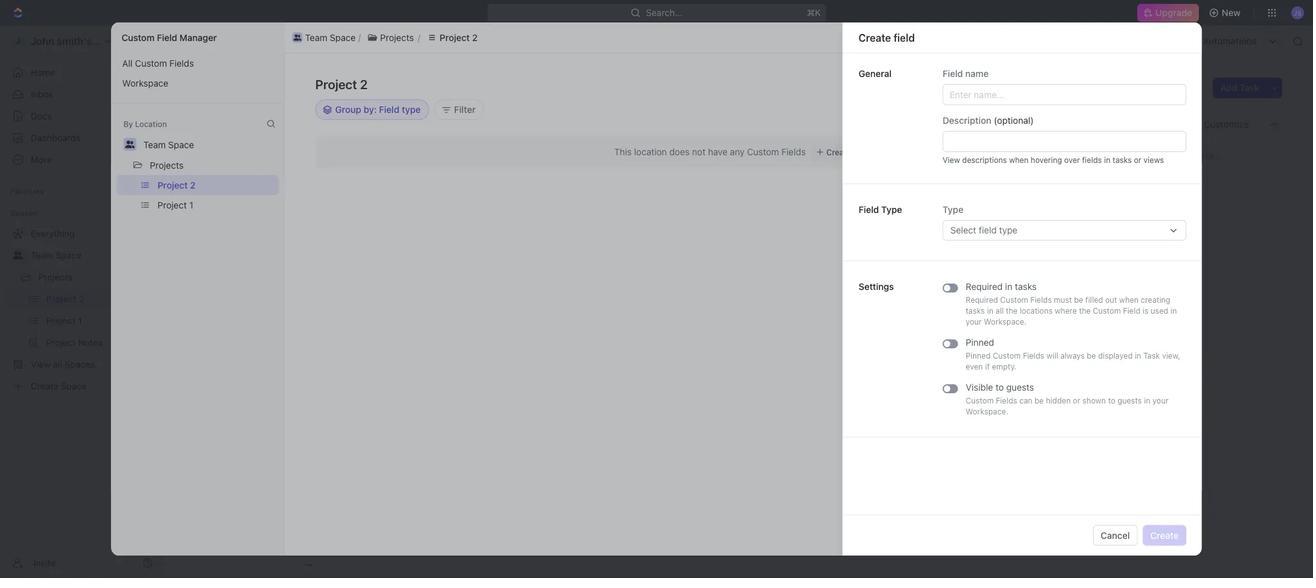 Task type: describe. For each thing, give the bounding box(es) containing it.
custom field manager
[[122, 32, 217, 43]]

status
[[937, 153, 960, 162]]

Type text field
[[951, 221, 1164, 240]]

task sidebar navigation tab list
[[1137, 78, 1165, 153]]

add existing field button
[[995, 74, 1083, 94]]

1 vertical spatial project 2 button
[[152, 175, 279, 195]]

create one
[[827, 148, 867, 157]]

is
[[1143, 306, 1149, 315]]

1 horizontal spatial project 2 button
[[421, 30, 484, 45]]

upgrade
[[1156, 7, 1193, 18]]

copying
[[977, 123, 1006, 132]]

add task
[[1221, 82, 1260, 93]]

add description
[[252, 209, 317, 219]]

upgrade link
[[1138, 4, 1199, 22]]

cancel
[[1101, 530, 1130, 541]]

visible to guests custom fields can be hidden or shown to guests in your workspace.
[[966, 382, 1169, 416]]

team down location
[[143, 139, 166, 150]]

user group image
[[176, 38, 184, 44]]

activity
[[1139, 101, 1163, 108]]

subtasks
[[282, 255, 327, 267]]

by location
[[124, 119, 167, 128]]

1 vertical spatial projects button
[[144, 155, 190, 175]]

project 1 button
[[152, 195, 279, 215]]

search...
[[646, 7, 683, 18]]

custom up all in the bottom right of the page
[[1001, 296, 1029, 305]]

7 mins for created this task by copying
[[1089, 123, 1113, 132]]

#8678g9yju (you don't have access)
[[888, 123, 1071, 142]]

team space link inside tree
[[31, 245, 155, 266]]

filled
[[1086, 296, 1104, 305]]

create for field
[[859, 31, 892, 44]]

location
[[634, 147, 667, 157]]

list containing all custom fields
[[111, 53, 284, 93]]

fields inside button
[[170, 58, 194, 68]]

0 vertical spatial team space button
[[290, 30, 358, 45]]

from
[[962, 153, 979, 162]]

projects /
[[265, 36, 307, 46]]

location
[[135, 119, 167, 128]]

Search tasks... text field
[[1154, 146, 1282, 165]]

team space inside tree
[[31, 250, 81, 261]]

customize button
[[1188, 116, 1253, 133]]

7 mins for changed status from
[[1089, 153, 1113, 162]]

not
[[692, 147, 706, 157]]

this
[[933, 123, 947, 132]]

workspace. inside required in tasks required custom fields must be filled out when creating tasks in all the locations where the custom field is used in your workspace.
[[984, 317, 1027, 326]]

automations
[[1204, 36, 1257, 46]]

task inside button
[[1240, 82, 1260, 93]]

all
[[996, 306, 1004, 315]]

be for custom
[[1087, 351, 1097, 360]]

all
[[122, 58, 133, 68]]

create new field
[[1095, 79, 1165, 89]]

attachments button
[[227, 288, 779, 319]]

pinned pinned custom fields will always be displayed in task view, even if empty.
[[966, 337, 1181, 371]]

1 pinned from the top
[[966, 337, 995, 348]]

manager
[[180, 32, 217, 43]]

add for add existing field
[[1002, 79, 1019, 89]]

/ for projects /
[[305, 36, 307, 46]]

out
[[1106, 296, 1118, 305]]

on
[[966, 49, 975, 58]]

create field
[[859, 31, 915, 44]]

mins for changed status from
[[1095, 153, 1113, 162]]

table link
[[359, 116, 384, 133]]

team inside list
[[305, 32, 328, 43]]

must
[[1055, 296, 1073, 305]]

add for add description
[[252, 209, 268, 219]]

changed status from
[[901, 153, 981, 162]]

add description button
[[231, 204, 774, 225]]

gantt link
[[405, 116, 431, 133]]

2 the from the left
[[1080, 306, 1091, 315]]

if
[[986, 362, 990, 371]]

create for new
[[1095, 79, 1124, 89]]

used
[[1151, 306, 1169, 315]]

show closed button
[[242, 148, 311, 163]]

custom inside the visible to guests custom fields can be hidden or shown to guests in your workspace.
[[966, 396, 994, 405]]

fields inside required in tasks required custom fields must be filled out when creating tasks in all the locations where the custom field is used in your workspace.
[[1031, 296, 1052, 305]]

workspace. inside the visible to guests custom fields can be hidden or shown to guests in your workspace.
[[966, 407, 1009, 416]]

custom inside button
[[135, 58, 167, 68]]

views
[[1144, 155, 1165, 164]]

hidden
[[1047, 396, 1071, 405]]

your inside required in tasks required custom fields must be filled out when creating tasks in all the locations where the custom field is used in your workspace.
[[966, 317, 982, 326]]

1 horizontal spatial guests
[[1118, 396, 1143, 405]]

add existing field
[[1002, 79, 1076, 89]]

by
[[966, 123, 975, 132]]

any
[[730, 147, 745, 157]]

1 vertical spatial user group image
[[199, 50, 209, 58]]

view descriptions when hovering over fields in tasks or views
[[943, 155, 1165, 164]]

docs link
[[5, 106, 158, 126]]

field down created
[[943, 68, 964, 79]]

add for add task
[[1221, 82, 1238, 93]]

team down manager on the top of page
[[215, 48, 238, 59]]

project inside button
[[158, 200, 187, 210]]

1 vertical spatial team space button
[[138, 134, 200, 155]]

type button
[[943, 204, 1187, 241]]

team space inside list
[[305, 32, 356, 43]]

field up all custom fields
[[157, 32, 177, 43]]

2 required from the top
[[966, 296, 999, 305]]

attachments
[[227, 297, 296, 310]]

add task button
[[1213, 78, 1268, 98]]

be inside required in tasks required custom fields must be filled out when creating tasks in all the locations where the custom field is used in your workspace.
[[1075, 296, 1084, 305]]

1 vertical spatial to
[[996, 382, 1004, 393]]

field for add existing field
[[1057, 79, 1076, 89]]

where
[[1055, 306, 1077, 315]]

new
[[1222, 7, 1241, 18]]

share
[[1014, 48, 1039, 59]]

1 type from the left
[[882, 204, 903, 215]]

1 required from the top
[[966, 281, 1003, 292]]

0 vertical spatial when
[[1010, 155, 1029, 164]]

mins for created this task by copying
[[1095, 123, 1113, 132]]

locations
[[1020, 306, 1053, 315]]

this location does not have any custom fields
[[615, 147, 806, 157]]

open
[[1008, 153, 1029, 162]]

new
[[1126, 79, 1144, 89]]

fields inside pinned pinned custom fields will always be displayed in task view, even if empty.
[[1023, 351, 1045, 360]]

calendar
[[299, 119, 337, 130]]

create one button
[[811, 144, 873, 160]]

86dqk6r6a
[[279, 87, 320, 96]]

2 vertical spatial to
[[1109, 396, 1116, 405]]

task sidebar content section
[[862, 70, 1131, 546]]

your inside the visible to guests custom fields can be hidden or shown to guests in your workspace.
[[1153, 396, 1169, 405]]

be for guests
[[1035, 396, 1044, 405]]

mind map link
[[452, 116, 497, 133]]

to inside task sidebar content section
[[991, 153, 1000, 162]]

create new field button
[[1088, 74, 1172, 94]]

dates
[[605, 154, 630, 164]]

view
[[943, 155, 961, 164]]

home link
[[5, 62, 158, 83]]

mind map
[[455, 119, 497, 130]]

visible
[[966, 382, 994, 393]]

(you
[[1054, 123, 1071, 132]]

over
[[1065, 155, 1081, 164]]



Task type: vqa. For each thing, say whether or not it's contained in the screenshot.


Task type: locate. For each thing, give the bounding box(es) containing it.
fields left will
[[1023, 351, 1045, 360]]

1 vertical spatial 7
[[1089, 153, 1093, 162]]

2 vertical spatial be
[[1035, 396, 1044, 405]]

create right cancel
[[1151, 530, 1179, 541]]

1 vertical spatial your
[[1153, 396, 1169, 405]]

created on nov 17
[[935, 49, 1001, 58]]

0 horizontal spatial project 2 button
[[152, 175, 279, 195]]

0 vertical spatial pinned
[[966, 337, 995, 348]]

team space up all custom fields button
[[187, 36, 238, 46]]

cancel button
[[1094, 525, 1138, 546]]

to
[[991, 153, 1000, 162], [996, 382, 1004, 393], [1109, 396, 1116, 405]]

projects
[[380, 32, 414, 43], [265, 36, 299, 46], [279, 48, 313, 59], [150, 160, 184, 170], [39, 272, 72, 282]]

0 horizontal spatial tasks
[[966, 306, 985, 315]]

1 vertical spatial mins
[[1095, 153, 1113, 162]]

list containing project 2
[[111, 175, 284, 215]]

field inside required in tasks required custom fields must be filled out when creating tasks in all the locations where the custom field is used in your workspace.
[[1124, 306, 1141, 315]]

list
[[260, 119, 275, 130]]

2 mins from the top
[[1095, 153, 1113, 162]]

the right all in the bottom right of the page
[[1006, 306, 1018, 315]]

displayed
[[1099, 351, 1133, 360]]

in inside the visible to guests custom fields can be hidden or shown to guests in your workspace.
[[1145, 396, 1151, 405]]

or
[[1135, 155, 1142, 164], [1073, 396, 1081, 405]]

team space down the spaces
[[31, 250, 81, 261]]

0 vertical spatial project 2 button
[[421, 30, 484, 45]]

team up projects / project 2
[[305, 32, 328, 43]]

have inside '#8678g9yju (you don't have access)'
[[910, 133, 928, 142]]

add
[[1002, 79, 1019, 89], [1221, 82, 1238, 93], [252, 209, 268, 219]]

2 horizontal spatial be
[[1087, 351, 1097, 360]]

0 horizontal spatial team space link
[[31, 245, 155, 266]]

custom
[[122, 32, 155, 43], [135, 58, 167, 68], [747, 147, 779, 157], [1001, 296, 1029, 305], [1094, 306, 1122, 315], [993, 351, 1021, 360], [966, 396, 994, 405]]

access)
[[930, 133, 959, 142]]

be inside the visible to guests custom fields can be hidden or shown to guests in your workspace.
[[1035, 396, 1044, 405]]

2 horizontal spatial add
[[1221, 82, 1238, 93]]

your up 'even'
[[966, 317, 982, 326]]

team space down manager on the top of page
[[215, 48, 266, 59]]

type inside dropdown button
[[943, 204, 964, 215]]

1 mins from the top
[[1095, 123, 1113, 132]]

fields left can
[[996, 396, 1018, 405]]

settings
[[859, 281, 894, 292]]

fields down user group icon
[[170, 58, 194, 68]]

even
[[966, 362, 983, 371]]

0 vertical spatial mins
[[1095, 123, 1113, 132]]

fields left create one button
[[782, 147, 806, 157]]

team space link
[[171, 33, 241, 49], [31, 245, 155, 266]]

1 vertical spatial tasks
[[1015, 281, 1037, 292]]

7 mins
[[1089, 123, 1113, 132], [1089, 153, 1113, 162]]

have down created
[[910, 133, 928, 142]]

subtasks button
[[277, 249, 332, 272]]

required
[[966, 281, 1003, 292], [966, 296, 999, 305]]

1 vertical spatial task
[[1144, 351, 1161, 360]]

Edit task name text field
[[227, 111, 779, 135]]

0 horizontal spatial team space button
[[138, 134, 200, 155]]

7 for created this task by copying
[[1089, 123, 1093, 132]]

1 horizontal spatial or
[[1135, 155, 1142, 164]]

field
[[157, 32, 177, 43], [943, 68, 964, 79], [859, 204, 879, 215], [1124, 306, 1141, 315]]

the down filled
[[1080, 306, 1091, 315]]

customize
[[1205, 119, 1250, 130]]

/ for projects / project 2
[[318, 48, 321, 59]]

0 horizontal spatial user group image
[[13, 252, 23, 259]]

1 horizontal spatial /
[[318, 48, 321, 59]]

0 horizontal spatial or
[[1073, 396, 1081, 405]]

1 horizontal spatial tasks
[[1015, 281, 1037, 292]]

1 vertical spatial or
[[1073, 396, 1081, 405]]

team
[[305, 32, 328, 43], [187, 36, 210, 46], [215, 48, 238, 59], [143, 139, 166, 150], [31, 250, 53, 261]]

workspace
[[122, 78, 168, 88]]

1 horizontal spatial when
[[1120, 296, 1139, 305]]

7 for changed status from
[[1089, 153, 1093, 162]]

pinned
[[966, 337, 995, 348], [966, 351, 991, 360]]

project 2 button
[[421, 30, 484, 45], [152, 175, 279, 195]]

0 vertical spatial to
[[991, 153, 1000, 162]]

projects link
[[249, 33, 302, 49], [279, 48, 313, 59], [39, 267, 122, 288]]

7 mins up the fields
[[1089, 123, 1113, 132]]

1 vertical spatial guests
[[1118, 396, 1143, 405]]

1 vertical spatial when
[[1120, 296, 1139, 305]]

field type
[[859, 204, 903, 215]]

7 mins right over
[[1089, 153, 1113, 162]]

/ up projects / project 2
[[305, 36, 307, 46]]

fields up locations
[[1031, 296, 1052, 305]]

7 right over
[[1089, 153, 1093, 162]]

0 horizontal spatial task
[[1144, 351, 1161, 360]]

show closed
[[258, 151, 305, 160]]

team space up projects / project 2
[[305, 32, 356, 43]]

be right always
[[1087, 351, 1097, 360]]

required in tasks required custom fields must be filled out when creating tasks in all the locations where the custom field is used in your workspace.
[[966, 281, 1178, 326]]

0 vertical spatial workspace.
[[984, 317, 1027, 326]]

0 horizontal spatial have
[[708, 147, 728, 157]]

2 horizontal spatial field
[[1146, 79, 1165, 89]]

to right "shown"
[[1109, 396, 1116, 405]]

will
[[1047, 351, 1059, 360]]

custom up all
[[122, 32, 155, 43]]

creating
[[1141, 296, 1171, 305]]

share button
[[1006, 44, 1046, 64]]

field down the one
[[859, 204, 879, 215]]

inbox link
[[5, 84, 158, 105]]

1 vertical spatial pinned
[[966, 351, 991, 360]]

1 vertical spatial be
[[1087, 351, 1097, 360]]

does
[[670, 147, 690, 157]]

team space button up projects / project 2
[[290, 30, 358, 45]]

0 horizontal spatial your
[[966, 317, 982, 326]]

projects inside tree
[[39, 272, 72, 282]]

0 horizontal spatial the
[[1006, 306, 1018, 315]]

1 horizontal spatial projects button
[[361, 30, 421, 45]]

2 vertical spatial list
[[111, 175, 284, 215]]

2 vertical spatial user group image
[[13, 252, 23, 259]]

list
[[290, 30, 1179, 45], [111, 53, 284, 93], [111, 175, 284, 215]]

shown
[[1083, 396, 1107, 405]]

mins right over
[[1095, 153, 1113, 162]]

create up general
[[859, 31, 892, 44]]

always
[[1061, 351, 1085, 360]]

1 horizontal spatial type
[[943, 204, 964, 215]]

2 horizontal spatial user group image
[[293, 34, 301, 41]]

tree containing team space
[[5, 223, 158, 397]]

empty.
[[993, 362, 1017, 371]]

1 vertical spatial team space link
[[31, 245, 155, 266]]

0 vertical spatial have
[[910, 133, 928, 142]]

2 type from the left
[[943, 204, 964, 215]]

team right user group icon
[[187, 36, 210, 46]]

to right visible
[[996, 382, 1004, 393]]

invite
[[33, 558, 56, 568]]

0 vertical spatial task
[[1240, 82, 1260, 93]]

team space down location
[[143, 139, 194, 150]]

description
[[943, 115, 992, 126]]

7 right "(you"
[[1089, 123, 1093, 132]]

2 horizontal spatial tasks
[[1113, 155, 1132, 164]]

list link
[[257, 116, 275, 133]]

1 horizontal spatial be
[[1075, 296, 1084, 305]]

#8678g9yju
[[1008, 123, 1052, 132]]

new button
[[1204, 3, 1249, 23]]

be left filled
[[1075, 296, 1084, 305]]

projects button
[[361, 30, 421, 45], [144, 155, 190, 175]]

custom up empty.
[[993, 351, 1021, 360]]

user group image up projects / project 2
[[293, 34, 301, 41]]

tasks right the fields
[[1113, 155, 1132, 164]]

in
[[1105, 155, 1111, 164], [1006, 281, 1013, 292], [988, 306, 994, 315], [1171, 306, 1178, 315], [1135, 351, 1142, 360], [1145, 396, 1151, 405]]

custom inside pinned pinned custom fields will always be displayed in task view, even if empty.
[[993, 351, 1021, 360]]

when right out
[[1120, 296, 1139, 305]]

when inside required in tasks required custom fields must be filled out when creating tasks in all the locations where the custom field is used in your workspace.
[[1120, 296, 1139, 305]]

created
[[904, 123, 931, 132]]

guests up can
[[1007, 382, 1035, 393]]

workspace. down visible
[[966, 407, 1009, 416]]

have
[[910, 133, 928, 142], [708, 147, 728, 157]]

existing
[[1022, 79, 1055, 89]]

1 7 mins from the top
[[1089, 123, 1113, 132]]

0 vertical spatial /
[[305, 36, 307, 46]]

1 vertical spatial workspace.
[[966, 407, 1009, 416]]

0 vertical spatial or
[[1135, 155, 1142, 164]]

team inside tree
[[31, 250, 53, 261]]

or for when
[[1135, 155, 1142, 164]]

gantt
[[408, 119, 431, 130]]

0 horizontal spatial projects button
[[144, 155, 190, 175]]

to left the open
[[991, 153, 1000, 162]]

custom right any
[[747, 147, 779, 157]]

1 horizontal spatial the
[[1080, 306, 1091, 315]]

0 horizontal spatial be
[[1035, 396, 1044, 405]]

or left views
[[1135, 155, 1142, 164]]

show
[[258, 151, 278, 160]]

0 vertical spatial list
[[290, 30, 1179, 45]]

tasks left all in the bottom right of the page
[[966, 306, 985, 315]]

nov
[[977, 49, 991, 58]]

team space button down location
[[138, 134, 200, 155]]

when left the hovering
[[1010, 155, 1029, 164]]

tasks up locations
[[1015, 281, 1037, 292]]

tree inside sidebar navigation
[[5, 223, 158, 397]]

created this task by copying
[[901, 123, 1008, 132]]

created
[[935, 49, 964, 58]]

task up customize
[[1240, 82, 1260, 93]]

0 vertical spatial guests
[[1007, 382, 1035, 393]]

field for create new field
[[1146, 79, 1165, 89]]

fields
[[1083, 155, 1103, 164]]

1 the from the left
[[1006, 306, 1018, 315]]

0 vertical spatial team space link
[[171, 33, 241, 49]]

0 vertical spatial required
[[966, 281, 1003, 292]]

or for guests
[[1073, 396, 1081, 405]]

0 horizontal spatial when
[[1010, 155, 1029, 164]]

table
[[361, 119, 384, 130]]

or inside the visible to guests custom fields can be hidden or shown to guests in your workspace.
[[1073, 396, 1081, 405]]

user group image
[[293, 34, 301, 41], [199, 50, 209, 58], [13, 252, 23, 259]]

dashboards
[[31, 133, 81, 143]]

1 horizontal spatial team space link
[[171, 33, 241, 49]]

closed
[[280, 151, 305, 160]]

1 horizontal spatial add
[[1002, 79, 1019, 89]]

1 vertical spatial list
[[111, 53, 284, 93]]

Enter name... text field
[[943, 84, 1187, 105]]

1 7 from the top
[[1089, 123, 1093, 132]]

0 vertical spatial tasks
[[1113, 155, 1132, 164]]

1 horizontal spatial team space button
[[290, 30, 358, 45]]

task inside pinned pinned custom fields will always be displayed in task view, even if empty.
[[1144, 351, 1161, 360]]

mins
[[1095, 123, 1113, 132], [1095, 153, 1113, 162]]

create for one
[[827, 148, 852, 157]]

guests right "shown"
[[1118, 396, 1143, 405]]

description
[[271, 209, 317, 219]]

0 vertical spatial 7
[[1089, 123, 1093, 132]]

user group image inside sidebar navigation
[[13, 252, 23, 259]]

user group image down the spaces
[[13, 252, 23, 259]]

1 horizontal spatial have
[[910, 133, 928, 142]]

2 7 from the top
[[1089, 153, 1093, 162]]

1 vertical spatial have
[[708, 147, 728, 157]]

0 vertical spatial projects button
[[361, 30, 421, 45]]

0 vertical spatial your
[[966, 317, 982, 326]]

create left the one
[[827, 148, 852, 157]]

0 horizontal spatial type
[[882, 204, 903, 215]]

list containing team space
[[290, 30, 1179, 45]]

team down the spaces
[[31, 250, 53, 261]]

2 pinned from the top
[[966, 351, 991, 360]]

add left existing
[[1002, 79, 1019, 89]]

2 7 mins from the top
[[1089, 153, 1113, 162]]

1 vertical spatial 7 mins
[[1089, 153, 1113, 162]]

all custom fields button
[[116, 53, 279, 73]]

1 vertical spatial /
[[318, 48, 321, 59]]

create left "new"
[[1095, 79, 1124, 89]]

space inside tree
[[56, 250, 81, 261]]

2 vertical spatial tasks
[[966, 306, 985, 315]]

one
[[854, 148, 867, 157]]

workspace button
[[116, 73, 279, 93]]

name
[[966, 68, 989, 79]]

custom down out
[[1094, 306, 1122, 315]]

tree
[[5, 223, 158, 397]]

create
[[859, 31, 892, 44], [1095, 79, 1124, 89], [827, 148, 852, 157], [1151, 530, 1179, 541]]

None text field
[[943, 131, 1187, 152]]

docs
[[31, 111, 52, 121]]

0 horizontal spatial add
[[252, 209, 268, 219]]

fields inside the visible to guests custom fields can be hidden or shown to guests in your workspace.
[[996, 396, 1018, 405]]

be inside pinned pinned custom fields will always be displayed in task view, even if empty.
[[1087, 351, 1097, 360]]

dashboards link
[[5, 128, 158, 148]]

1
[[189, 200, 193, 210]]

0 horizontal spatial guests
[[1007, 382, 1035, 393]]

sidebar navigation
[[0, 26, 164, 578]]

custom up workspace
[[135, 58, 167, 68]]

all custom fields
[[122, 58, 194, 68]]

or left "shown"
[[1073, 396, 1081, 405]]

automations button
[[1197, 31, 1264, 51]]

86dqk6r6a button
[[274, 84, 325, 99]]

general
[[859, 68, 892, 79]]

task left view,
[[1144, 351, 1161, 360]]

add inside button
[[252, 209, 268, 219]]

1 horizontal spatial task
[[1240, 82, 1260, 93]]

in inside pinned pinned custom fields will always be displayed in task view, even if empty.
[[1135, 351, 1142, 360]]

be right can
[[1035, 396, 1044, 405]]

1 horizontal spatial user group image
[[199, 50, 209, 58]]

0 vertical spatial be
[[1075, 296, 1084, 305]]

send
[[1088, 517, 1110, 528]]

7
[[1089, 123, 1093, 132], [1089, 153, 1093, 162]]

project 2
[[440, 32, 478, 43], [326, 36, 364, 46], [315, 76, 368, 91], [158, 180, 196, 190]]

0 vertical spatial 7 mins
[[1089, 123, 1113, 132]]

0 horizontal spatial /
[[305, 36, 307, 46]]

can
[[1020, 396, 1033, 405]]

this
[[615, 147, 632, 157]]

1 horizontal spatial field
[[1057, 79, 1076, 89]]

user group image down manager on the top of page
[[199, 50, 209, 58]]

0 horizontal spatial field
[[894, 31, 915, 44]]

mins up the fields
[[1095, 123, 1113, 132]]

task
[[949, 123, 964, 132]]

1 vertical spatial required
[[966, 296, 999, 305]]

add up customize
[[1221, 82, 1238, 93]]

workspace. down all in the bottom right of the page
[[984, 317, 1027, 326]]

add left description
[[252, 209, 268, 219]]

field left is on the right
[[1124, 306, 1141, 315]]

1 horizontal spatial your
[[1153, 396, 1169, 405]]

your
[[966, 317, 982, 326], [1153, 396, 1169, 405]]

mind
[[455, 119, 476, 130]]

/ up 86dqk6r6a in the left of the page
[[318, 48, 321, 59]]

custom down visible
[[966, 396, 994, 405]]

changed
[[904, 153, 935, 162]]

your down view,
[[1153, 396, 1169, 405]]

have right "not" on the top right of the page
[[708, 147, 728, 157]]

0 vertical spatial user group image
[[293, 34, 301, 41]]



